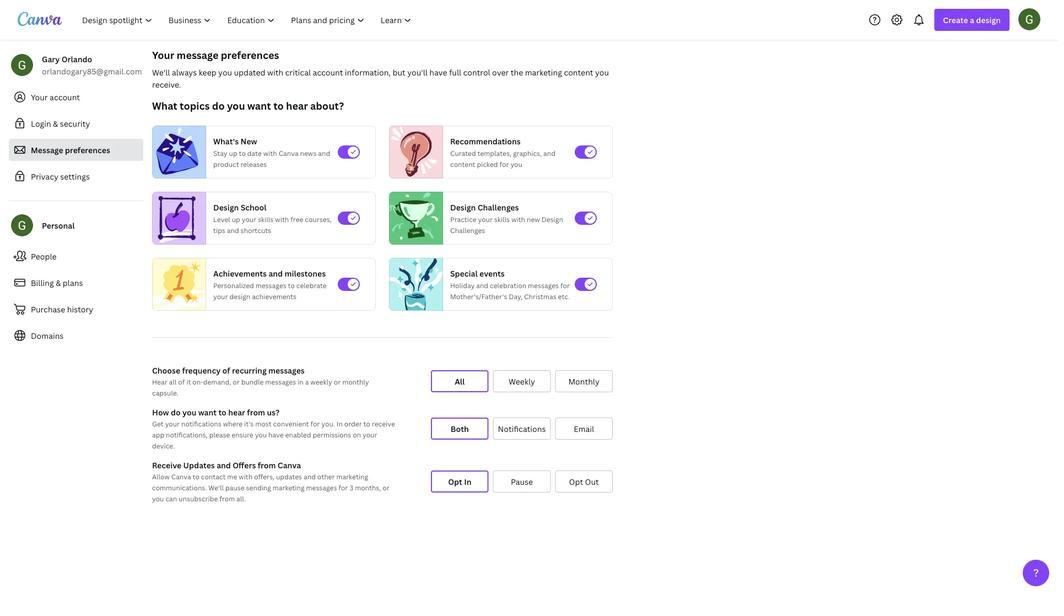 Task type: locate. For each thing, give the bounding box(es) containing it.
0 vertical spatial marketing
[[525, 67, 562, 77]]

Opt In button
[[431, 471, 489, 493]]

0 horizontal spatial design
[[230, 292, 250, 301]]

account up login & security
[[50, 92, 80, 102]]

to down milestones
[[288, 281, 295, 290]]

1 horizontal spatial opt
[[569, 477, 583, 487]]

a right create
[[971, 15, 975, 25]]

1 horizontal spatial design
[[977, 15, 1001, 25]]

Weekly button
[[493, 371, 551, 393]]

you
[[218, 67, 232, 77], [595, 67, 609, 77], [227, 99, 245, 112], [511, 160, 523, 169], [183, 407, 196, 418], [255, 430, 267, 439], [152, 494, 164, 503]]

all
[[455, 376, 465, 387]]

topic image for special events
[[390, 256, 443, 313]]

plans
[[63, 278, 83, 288]]

0 vertical spatial design
[[977, 15, 1001, 25]]

1 horizontal spatial do
[[212, 99, 225, 112]]

2 opt from the left
[[569, 477, 583, 487]]

2 vertical spatial canva
[[171, 472, 191, 481]]

get
[[152, 419, 164, 428]]

in inside how do you want to hear from us? get your notifications where it's most convenient for you. in order to receive app notifications, please ensure you have enabled permissions on your device.
[[337, 419, 343, 428]]

and right 'news'
[[318, 149, 330, 158]]

1 horizontal spatial design
[[451, 202, 476, 213]]

canva left 'news'
[[279, 149, 299, 158]]

opt left out
[[569, 477, 583, 487]]

with inside receive updates and offers from canva allow canva to contact me with offers, updates and other marketing communications. we'll pause sending marketing messages for 3 months, or you can unsubscribe from all.
[[239, 472, 253, 481]]

0 vertical spatial from
[[247, 407, 265, 418]]

have
[[430, 67, 447, 77], [269, 430, 284, 439]]

1 vertical spatial preferences
[[65, 145, 110, 155]]

skills inside design challenges practice your skills with new design challenges
[[495, 215, 510, 224]]

& for login
[[53, 118, 58, 129]]

how
[[152, 407, 169, 418]]

canva for date
[[279, 149, 299, 158]]

hear left 'about?'
[[286, 99, 308, 112]]

2 horizontal spatial or
[[383, 483, 390, 492]]

preferences up privacy settings link
[[65, 145, 110, 155]]

you inside receive updates and offers from canva allow canva to contact me with offers, updates and other marketing communications. we'll pause sending marketing messages for 3 months, or you can unsubscribe from all.
[[152, 494, 164, 503]]

1 horizontal spatial a
[[971, 15, 975, 25]]

news
[[300, 149, 317, 158]]

challenges down picked
[[478, 202, 519, 213]]

or right weekly on the bottom left of page
[[334, 377, 341, 387]]

in
[[298, 377, 304, 387]]

demand,
[[203, 377, 231, 387]]

1 vertical spatial from
[[258, 460, 276, 471]]

a right in
[[305, 377, 309, 387]]

design down personalized
[[230, 292, 250, 301]]

free
[[291, 215, 304, 224]]

for
[[500, 160, 509, 169], [561, 281, 570, 290], [311, 419, 320, 428], [339, 483, 348, 492]]

how do you want to hear from us? get your notifications where it's most convenient for you. in order to receive app notifications, please ensure you have enabled permissions on your device.
[[152, 407, 395, 451]]

up
[[229, 149, 237, 158], [232, 215, 240, 224]]

want inside how do you want to hear from us? get your notifications where it's most convenient for you. in order to receive app notifications, please ensure you have enabled permissions on your device.
[[198, 407, 217, 418]]

marketing up 3
[[337, 472, 368, 481]]

0 horizontal spatial design
[[213, 202, 239, 213]]

1 horizontal spatial have
[[430, 67, 447, 77]]

1 horizontal spatial account
[[313, 67, 343, 77]]

design for design challenges
[[451, 202, 476, 213]]

over
[[492, 67, 509, 77]]

1 horizontal spatial we'll
[[209, 483, 224, 492]]

achievements and milestones personalized messages to celebrate your design achievements
[[213, 268, 327, 301]]

1 horizontal spatial your
[[152, 48, 174, 62]]

challenges
[[478, 202, 519, 213], [451, 226, 485, 235]]

holiday
[[451, 281, 475, 290]]

or left bundle
[[233, 377, 240, 387]]

hear
[[286, 99, 308, 112], [228, 407, 245, 418]]

shortcuts
[[241, 226, 271, 235]]

0 horizontal spatial preferences
[[65, 145, 110, 155]]

0 vertical spatial want
[[247, 99, 271, 112]]

& left plans
[[56, 278, 61, 288]]

for inside receive updates and offers from canva allow canva to contact me with offers, updates and other marketing communications. we'll pause sending marketing messages for 3 months, or you can unsubscribe from all.
[[339, 483, 348, 492]]

milestones
[[285, 268, 326, 279]]

2 horizontal spatial marketing
[[525, 67, 562, 77]]

frequency
[[182, 365, 221, 376]]

0 horizontal spatial want
[[198, 407, 217, 418]]

messages up christmas
[[528, 281, 559, 290]]

0 horizontal spatial skills
[[258, 215, 274, 224]]

topic image left personalized
[[153, 256, 206, 313]]

up for design
[[232, 215, 240, 224]]

1 horizontal spatial or
[[334, 377, 341, 387]]

want up notifications at the bottom left of the page
[[198, 407, 217, 418]]

all
[[169, 377, 177, 387]]

1 vertical spatial hear
[[228, 407, 245, 418]]

your for your message preferences
[[152, 48, 174, 62]]

to inside receive updates and offers from canva allow canva to contact me with offers, updates and other marketing communications. we'll pause sending marketing messages for 3 months, or you can unsubscribe from all.
[[193, 472, 200, 481]]

preferences
[[221, 48, 279, 62], [65, 145, 110, 155]]

it's
[[244, 419, 254, 428]]

canva inside what's new stay up to date with canva news and product releases
[[279, 149, 299, 158]]

account inside we'll always keep you updated with critical account information, but you'll have full control over the marketing content you receive.
[[313, 67, 343, 77]]

order
[[345, 419, 362, 428]]

create a design
[[944, 15, 1001, 25]]

device.
[[152, 441, 175, 451]]

All button
[[431, 371, 489, 393]]

Email button
[[555, 418, 613, 440]]

picked
[[477, 160, 498, 169]]

0 horizontal spatial or
[[233, 377, 240, 387]]

opt inside button
[[448, 477, 463, 487]]

for inside how do you want to hear from us? get your notifications where it's most convenient for you. in order to receive app notifications, please ensure you have enabled permissions on your device.
[[311, 419, 320, 428]]

with left new
[[512, 215, 525, 224]]

opt
[[448, 477, 463, 487], [569, 477, 583, 487]]

your down personalized
[[213, 292, 228, 301]]

1 vertical spatial canva
[[278, 460, 301, 471]]

we'll down contact
[[209, 483, 224, 492]]

have down most
[[269, 430, 284, 439]]

celebrate
[[297, 281, 327, 290]]

school
[[241, 202, 267, 213]]

0 vertical spatial your
[[152, 48, 174, 62]]

for inside special events holiday and celebration messages for mother's/father's day, christmas etc.
[[561, 281, 570, 290]]

canva up updates
[[278, 460, 301, 471]]

want
[[247, 99, 271, 112], [198, 407, 217, 418]]

in down both button
[[464, 477, 472, 487]]

opt in
[[448, 477, 472, 487]]

1 horizontal spatial in
[[464, 477, 472, 487]]

do right 'topics'
[[212, 99, 225, 112]]

your down school in the top left of the page
[[242, 215, 257, 224]]

design
[[213, 202, 239, 213], [451, 202, 476, 213], [542, 215, 563, 224]]

1 vertical spatial up
[[232, 215, 240, 224]]

of up demand,
[[223, 365, 230, 376]]

to left date
[[239, 149, 246, 158]]

of left the it
[[178, 377, 185, 387]]

monthly
[[569, 376, 600, 387]]

1 horizontal spatial content
[[564, 67, 594, 77]]

skills up shortcuts
[[258, 215, 274, 224]]

of
[[223, 365, 230, 376], [178, 377, 185, 387]]

and up me
[[217, 460, 231, 471]]

or inside receive updates and offers from canva allow canva to contact me with offers, updates and other marketing communications. we'll pause sending marketing messages for 3 months, or you can unsubscribe from all.
[[383, 483, 390, 492]]

with inside design challenges practice your skills with new design challenges
[[512, 215, 525, 224]]

0 vertical spatial in
[[337, 419, 343, 428]]

design up practice
[[451, 202, 476, 213]]

want down updated
[[247, 99, 271, 112]]

contact
[[201, 472, 226, 481]]

design
[[977, 15, 1001, 25], [230, 292, 250, 301]]

have inside how do you want to hear from us? get your notifications where it's most convenient for you. in order to receive app notifications, please ensure you have enabled permissions on your device.
[[269, 430, 284, 439]]

your right get
[[165, 419, 180, 428]]

up right stay
[[229, 149, 237, 158]]

0 vertical spatial &
[[53, 118, 58, 129]]

with right date
[[263, 149, 277, 158]]

0 horizontal spatial in
[[337, 419, 343, 428]]

1 skills from the left
[[258, 215, 274, 224]]

topic image for design challenges
[[390, 192, 438, 245]]

most
[[255, 419, 272, 428]]

releases
[[241, 160, 267, 169]]

create a design button
[[935, 9, 1010, 31]]

your up the always
[[152, 48, 174, 62]]

0 horizontal spatial have
[[269, 430, 284, 439]]

a inside dropdown button
[[971, 15, 975, 25]]

we'll
[[152, 67, 170, 77], [209, 483, 224, 492]]

0 horizontal spatial do
[[171, 407, 181, 418]]

communications.
[[152, 483, 207, 492]]

1 vertical spatial your
[[31, 92, 48, 102]]

topic image left holiday
[[390, 256, 443, 313]]

recommendations
[[451, 136, 521, 146]]

1 vertical spatial challenges
[[451, 226, 485, 235]]

or right months,
[[383, 483, 390, 492]]

up inside design school level up your skills with free courses, tips and shortcuts
[[232, 215, 240, 224]]

messages left in
[[265, 377, 296, 387]]

a inside the choose frequency of recurring messages hear all of it on-demand, or bundle messages in a weekly or monthly capsule.
[[305, 377, 309, 387]]

from up it's
[[247, 407, 265, 418]]

messages up achievements
[[256, 281, 287, 290]]

1 vertical spatial design
[[230, 292, 250, 301]]

1 vertical spatial a
[[305, 377, 309, 387]]

Opt Out button
[[555, 471, 613, 493]]

account right 'critical'
[[313, 67, 343, 77]]

0 vertical spatial up
[[229, 149, 237, 158]]

you.
[[322, 419, 335, 428]]

and inside achievements and milestones personalized messages to celebrate your design achievements
[[269, 268, 283, 279]]

0 vertical spatial a
[[971, 15, 975, 25]]

0 vertical spatial account
[[313, 67, 343, 77]]

& right login
[[53, 118, 58, 129]]

your
[[152, 48, 174, 62], [31, 92, 48, 102]]

1 horizontal spatial hear
[[286, 99, 308, 112]]

messages inside achievements and milestones personalized messages to celebrate your design achievements
[[256, 281, 287, 290]]

events
[[480, 268, 505, 279]]

1 vertical spatial do
[[171, 407, 181, 418]]

your inside achievements and milestones personalized messages to celebrate your design achievements
[[213, 292, 228, 301]]

opt inside button
[[569, 477, 583, 487]]

stay
[[213, 149, 228, 158]]

top level navigation element
[[75, 9, 421, 31]]

your up login
[[31, 92, 48, 102]]

have left full
[[430, 67, 447, 77]]

receive
[[152, 460, 182, 471]]

choose
[[152, 365, 180, 376]]

and right graphics,
[[544, 149, 556, 158]]

0 horizontal spatial marketing
[[273, 483, 305, 492]]

design inside design school level up your skills with free courses, tips and shortcuts
[[213, 202, 239, 213]]

etc.
[[558, 292, 570, 301]]

we'll up the 'receive.'
[[152, 67, 170, 77]]

1 horizontal spatial skills
[[495, 215, 510, 224]]

canva up communications.
[[171, 472, 191, 481]]

your right on
[[363, 430, 377, 439]]

1 horizontal spatial marketing
[[337, 472, 368, 481]]

1 horizontal spatial preferences
[[221, 48, 279, 62]]

design right new
[[542, 215, 563, 224]]

do right how
[[171, 407, 181, 418]]

your right practice
[[478, 215, 493, 224]]

&
[[53, 118, 58, 129], [56, 278, 61, 288]]

0 horizontal spatial account
[[50, 92, 80, 102]]

0 vertical spatial content
[[564, 67, 594, 77]]

1 vertical spatial &
[[56, 278, 61, 288]]

and up achievements
[[269, 268, 283, 279]]

from up 'offers,'
[[258, 460, 276, 471]]

from down pause
[[220, 494, 235, 503]]

and right 'tips'
[[227, 226, 239, 235]]

people
[[31, 251, 57, 262]]

with
[[267, 67, 283, 77], [263, 149, 277, 158], [275, 215, 289, 224], [512, 215, 525, 224], [239, 472, 253, 481]]

and up the mother's/father's
[[477, 281, 489, 290]]

with left free
[[275, 215, 289, 224]]

receive
[[372, 419, 395, 428]]

login & security link
[[9, 112, 143, 135]]

me
[[227, 472, 237, 481]]

marketing inside we'll always keep you updated with critical account information, but you'll have full control over the marketing content you receive.
[[525, 67, 562, 77]]

a
[[971, 15, 975, 25], [305, 377, 309, 387]]

to down updates
[[193, 472, 200, 481]]

0 horizontal spatial of
[[178, 377, 185, 387]]

0 vertical spatial have
[[430, 67, 447, 77]]

preferences up updated
[[221, 48, 279, 62]]

0 horizontal spatial your
[[31, 92, 48, 102]]

purchase history link
[[9, 298, 143, 320]]

orlandogary85@gmail.com
[[42, 66, 142, 76]]

messages
[[256, 281, 287, 290], [528, 281, 559, 290], [269, 365, 305, 376], [265, 377, 296, 387], [306, 483, 337, 492]]

up inside what's new stay up to date with canva news and product releases
[[229, 149, 237, 158]]

hear up where
[[228, 407, 245, 418]]

0 horizontal spatial hear
[[228, 407, 245, 418]]

0 vertical spatial canva
[[279, 149, 299, 158]]

templates,
[[478, 149, 512, 158]]

on-
[[193, 377, 203, 387]]

your message preferences
[[152, 48, 279, 62]]

you'll
[[408, 67, 428, 77]]

content inside the "recommendations curated templates, graphics, and content picked for you"
[[451, 160, 476, 169]]

2 skills from the left
[[495, 215, 510, 224]]

0 horizontal spatial opt
[[448, 477, 463, 487]]

content
[[564, 67, 594, 77], [451, 160, 476, 169]]

0 horizontal spatial content
[[451, 160, 476, 169]]

topic image left curated
[[390, 126, 438, 179]]

enabled
[[285, 430, 311, 439]]

for up etc.
[[561, 281, 570, 290]]

for down templates,
[[500, 160, 509, 169]]

topic image
[[153, 126, 201, 179], [390, 126, 438, 179], [153, 192, 201, 245], [390, 192, 438, 245], [153, 256, 206, 313], [390, 256, 443, 313]]

design right create
[[977, 15, 1001, 25]]

you inside the "recommendations curated templates, graphics, and content picked for you"
[[511, 160, 523, 169]]

with left 'critical'
[[267, 67, 283, 77]]

topic image left 'tips'
[[153, 192, 201, 245]]

challenges down practice
[[451, 226, 485, 235]]

3
[[350, 483, 354, 492]]

up right level
[[232, 215, 240, 224]]

design up level
[[213, 202, 239, 213]]

with down offers at left
[[239, 472, 253, 481]]

about?
[[310, 99, 344, 112]]

and inside design school level up your skills with free courses, tips and shortcuts
[[227, 226, 239, 235]]

for left 3
[[339, 483, 348, 492]]

marketing right the the
[[525, 67, 562, 77]]

topic image left practice
[[390, 192, 438, 245]]

1 vertical spatial content
[[451, 160, 476, 169]]

1 opt from the left
[[448, 477, 463, 487]]

to inside what's new stay up to date with canva news and product releases
[[239, 149, 246, 158]]

for left you.
[[311, 419, 320, 428]]

topic image for recommendations
[[390, 126, 438, 179]]

updated
[[234, 67, 266, 77]]

1 vertical spatial want
[[198, 407, 217, 418]]

0 vertical spatial we'll
[[152, 67, 170, 77]]

skills left new
[[495, 215, 510, 224]]

1 vertical spatial we'll
[[209, 483, 224, 492]]

2 vertical spatial marketing
[[273, 483, 305, 492]]

with inside what's new stay up to date with canva news and product releases
[[263, 149, 277, 158]]

opt for opt out
[[569, 477, 583, 487]]

1 vertical spatial have
[[269, 430, 284, 439]]

0 vertical spatial hear
[[286, 99, 308, 112]]

marketing down updates
[[273, 483, 305, 492]]

message
[[31, 145, 63, 155]]

monthly
[[343, 377, 369, 387]]

0 vertical spatial of
[[223, 365, 230, 376]]

message preferences
[[31, 145, 110, 155]]

and
[[318, 149, 330, 158], [544, 149, 556, 158], [227, 226, 239, 235], [269, 268, 283, 279], [477, 281, 489, 290], [217, 460, 231, 471], [304, 472, 316, 481]]

topic image left stay
[[153, 126, 201, 179]]

other
[[318, 472, 335, 481]]

0 horizontal spatial a
[[305, 377, 309, 387]]

1 vertical spatial marketing
[[337, 472, 368, 481]]

1 vertical spatial in
[[464, 477, 472, 487]]

and inside special events holiday and celebration messages for mother's/father's day, christmas etc.
[[477, 281, 489, 290]]

messages down the other
[[306, 483, 337, 492]]

opt down both
[[448, 477, 463, 487]]

in right you.
[[337, 419, 343, 428]]

0 horizontal spatial we'll
[[152, 67, 170, 77]]

control
[[463, 67, 491, 77]]

messages inside special events holiday and celebration messages for mother's/father's day, christmas etc.
[[528, 281, 559, 290]]



Task type: describe. For each thing, give the bounding box(es) containing it.
special events holiday and celebration messages for mother's/father's day, christmas etc.
[[451, 268, 570, 301]]

your for your account
[[31, 92, 48, 102]]

privacy settings
[[31, 171, 90, 182]]

but
[[393, 67, 406, 77]]

1 vertical spatial account
[[50, 92, 80, 102]]

what
[[152, 99, 177, 112]]

1 horizontal spatial want
[[247, 99, 271, 112]]

recommendations curated templates, graphics, and content picked for you
[[451, 136, 556, 169]]

message
[[177, 48, 219, 62]]

do inside how do you want to hear from us? get your notifications where it's most convenient for you. in order to receive app notifications, please ensure you have enabled permissions on your device.
[[171, 407, 181, 418]]

billing & plans link
[[9, 272, 143, 294]]

& for billing
[[56, 278, 61, 288]]

have inside we'll always keep you updated with critical account information, but you'll have full control over the marketing content you receive.
[[430, 67, 447, 77]]

where
[[223, 419, 243, 428]]

full
[[449, 67, 462, 77]]

the
[[511, 67, 523, 77]]

to right order
[[364, 419, 370, 428]]

courses,
[[305, 215, 332, 224]]

Notifications button
[[493, 418, 551, 440]]

topic image for design school
[[153, 192, 201, 245]]

updates
[[276, 472, 302, 481]]

permissions
[[313, 430, 351, 439]]

canva for canva
[[171, 472, 191, 481]]

topics
[[180, 99, 210, 112]]

purchase
[[31, 304, 65, 315]]

notifications
[[181, 419, 222, 428]]

unsubscribe
[[179, 494, 218, 503]]

2 horizontal spatial design
[[542, 215, 563, 224]]

topic image for achievements and milestones
[[153, 256, 206, 313]]

out
[[585, 477, 599, 487]]

critical
[[285, 67, 311, 77]]

keep
[[199, 67, 217, 77]]

your account
[[31, 92, 80, 102]]

information,
[[345, 67, 391, 77]]

privacy
[[31, 171, 58, 182]]

domains
[[31, 331, 64, 341]]

messages up in
[[269, 365, 305, 376]]

receive updates and offers from canva allow canva to contact me with offers, updates and other marketing communications. we'll pause sending marketing messages for 3 months, or you can unsubscribe from all.
[[152, 460, 390, 503]]

allow
[[152, 472, 170, 481]]

curated
[[451, 149, 476, 158]]

for inside the "recommendations curated templates, graphics, and content picked for you"
[[500, 160, 509, 169]]

we'll inside we'll always keep you updated with critical account information, but you'll have full control over the marketing content you receive.
[[152, 67, 170, 77]]

design inside dropdown button
[[977, 15, 1001, 25]]

orlando
[[62, 54, 92, 64]]

offers,
[[254, 472, 275, 481]]

notifications,
[[166, 430, 208, 439]]

login & security
[[31, 118, 90, 129]]

day,
[[509, 292, 523, 301]]

0 vertical spatial preferences
[[221, 48, 279, 62]]

app
[[152, 430, 164, 439]]

sending
[[246, 483, 271, 492]]

messages inside receive updates and offers from canva allow canva to contact me with offers, updates and other marketing communications. we'll pause sending marketing messages for 3 months, or you can unsubscribe from all.
[[306, 483, 337, 492]]

design inside achievements and milestones personalized messages to celebrate your design achievements
[[230, 292, 250, 301]]

billing
[[31, 278, 54, 288]]

achievements
[[252, 292, 297, 301]]

1 horizontal spatial of
[[223, 365, 230, 376]]

Pause button
[[493, 471, 551, 493]]

practice
[[451, 215, 477, 224]]

to up where
[[219, 407, 227, 418]]

0 vertical spatial do
[[212, 99, 225, 112]]

security
[[60, 118, 90, 129]]

convenient
[[273, 419, 309, 428]]

new
[[527, 215, 540, 224]]

design school level up your skills with free courses, tips and shortcuts
[[213, 202, 332, 235]]

what's new stay up to date with canva news and product releases
[[213, 136, 330, 169]]

offers
[[233, 460, 256, 471]]

marketing for the
[[525, 67, 562, 77]]

to up what's new stay up to date with canva news and product releases
[[274, 99, 284, 112]]

choose frequency of recurring messages hear all of it on-demand, or bundle messages in a weekly or monthly capsule.
[[152, 365, 369, 398]]

0 vertical spatial challenges
[[478, 202, 519, 213]]

receive.
[[152, 79, 181, 90]]

design challenges practice your skills with new design challenges
[[451, 202, 563, 235]]

special
[[451, 268, 478, 279]]

personalized
[[213, 281, 254, 290]]

privacy settings link
[[9, 165, 143, 187]]

marketing for other
[[337, 472, 368, 481]]

and left the other
[[304, 472, 316, 481]]

it
[[186, 377, 191, 387]]

Monthly button
[[555, 371, 613, 393]]

please
[[209, 430, 230, 439]]

what's
[[213, 136, 239, 146]]

up for what's
[[229, 149, 237, 158]]

we'll always keep you updated with critical account information, but you'll have full control over the marketing content you receive.
[[152, 67, 609, 90]]

level
[[213, 215, 230, 224]]

product
[[213, 160, 239, 169]]

and inside what's new stay up to date with canva news and product releases
[[318, 149, 330, 158]]

on
[[353, 430, 361, 439]]

design for design school
[[213, 202, 239, 213]]

your inside design school level up your skills with free courses, tips and shortcuts
[[242, 215, 257, 224]]

and inside the "recommendations curated templates, graphics, and content picked for you"
[[544, 149, 556, 158]]

pause
[[511, 477, 533, 487]]

graphics,
[[513, 149, 542, 158]]

new
[[241, 136, 257, 146]]

ensure
[[232, 430, 253, 439]]

we'll inside receive updates and offers from canva allow canva to contact me with offers, updates and other marketing communications. we'll pause sending marketing messages for 3 months, or you can unsubscribe from all.
[[209, 483, 224, 492]]

your inside design challenges practice your skills with new design challenges
[[478, 215, 493, 224]]

to inside achievements and milestones personalized messages to celebrate your design achievements
[[288, 281, 295, 290]]

settings
[[60, 171, 90, 182]]

topic image for what's new
[[153, 126, 201, 179]]

always
[[172, 67, 197, 77]]

content inside we'll always keep you updated with critical account information, but you'll have full control over the marketing content you receive.
[[564, 67, 594, 77]]

both
[[451, 424, 469, 434]]

1 vertical spatial of
[[178, 377, 185, 387]]

from inside how do you want to hear from us? get your notifications where it's most convenient for you. in order to receive app notifications, please ensure you have enabled permissions on your device.
[[247, 407, 265, 418]]

bundle
[[241, 377, 264, 387]]

with inside we'll always keep you updated with critical account information, but you'll have full control over the marketing content you receive.
[[267, 67, 283, 77]]

skills inside design school level up your skills with free courses, tips and shortcuts
[[258, 215, 274, 224]]

billing & plans
[[31, 278, 83, 288]]

with inside design school level up your skills with free courses, tips and shortcuts
[[275, 215, 289, 224]]

Both button
[[431, 418, 489, 440]]

opt for opt in
[[448, 477, 463, 487]]

in inside button
[[464, 477, 472, 487]]

celebration
[[490, 281, 527, 290]]

2 vertical spatial from
[[220, 494, 235, 503]]

login
[[31, 118, 51, 129]]

date
[[247, 149, 262, 158]]

pause
[[226, 483, 245, 492]]

gary orlando image
[[1019, 8, 1041, 30]]

hear inside how do you want to hear from us? get your notifications where it's most convenient for you. in order to receive app notifications, please ensure you have enabled permissions on your device.
[[228, 407, 245, 418]]

what topics do you want to hear about?
[[152, 99, 344, 112]]



Task type: vqa. For each thing, say whether or not it's contained in the screenshot.
1st Animations from right
no



